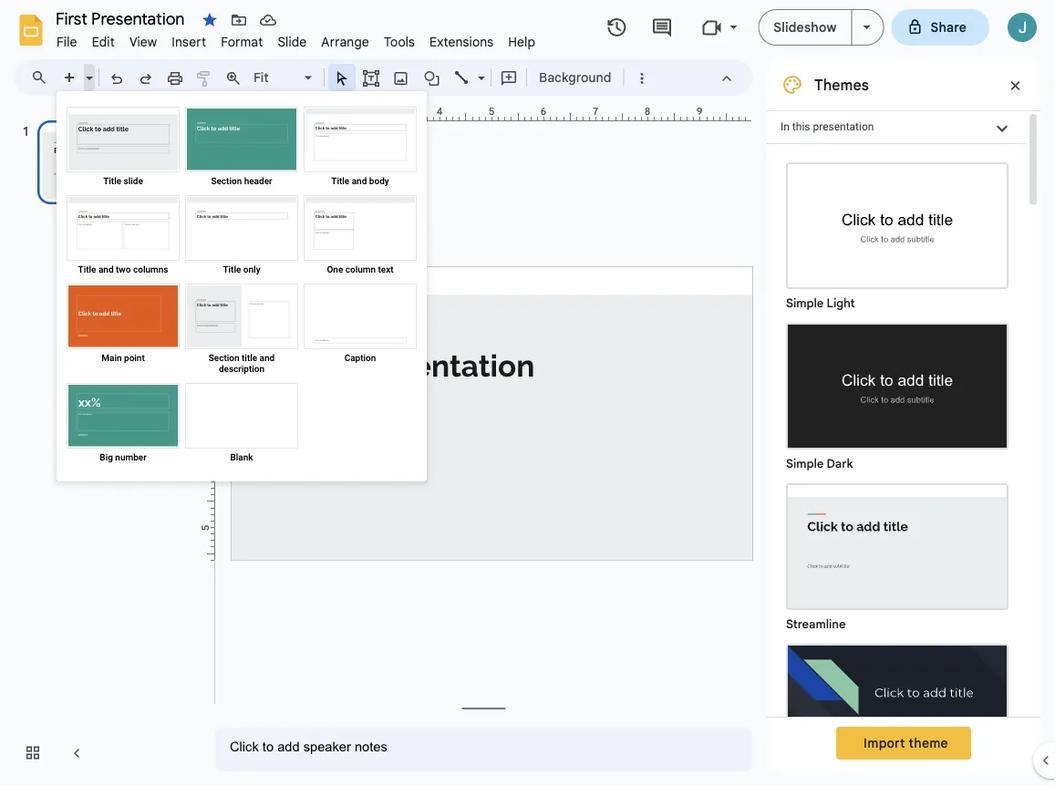 Task type: vqa. For each thing, say whether or not it's contained in the screenshot.
Title and body
yes



Task type: locate. For each thing, give the bounding box(es) containing it.
file
[[57, 34, 77, 50]]

0 vertical spatial section
[[211, 175, 242, 186]]

title left only
[[223, 264, 241, 275]]

simple dark
[[787, 457, 854, 471]]

title slide
[[103, 175, 143, 186]]

this
[[793, 120, 811, 133]]

view menu item
[[122, 31, 165, 52]]

row containing title slide
[[64, 104, 420, 193]]

option group containing simple light
[[767, 144, 1026, 787]]

main toolbar
[[54, 64, 656, 91]]

row containing big number
[[64, 380, 420, 469]]

and left 'body'
[[352, 175, 367, 186]]

row down description at the top left
[[64, 380, 420, 469]]

row down section header
[[64, 193, 420, 281]]

one column text
[[327, 264, 394, 275]]

and left the two
[[98, 264, 114, 275]]

title left slide
[[103, 175, 121, 186]]

Simple Dark radio
[[777, 314, 1018, 474]]

simple left light
[[787, 296, 824, 311]]

help menu item
[[501, 31, 543, 52]]

2 row from the top
[[64, 193, 420, 281]]

in
[[781, 120, 790, 133]]

Zoom field
[[248, 65, 320, 91]]

extensions menu item
[[423, 31, 501, 52]]

title
[[103, 175, 121, 186], [332, 175, 350, 186], [78, 264, 96, 275], [223, 264, 241, 275]]

presentation options image
[[864, 26, 871, 29]]

slideshow
[[774, 19, 837, 35]]

streamline
[[787, 617, 846, 632]]

title for title and two columns
[[78, 264, 96, 275]]

title only
[[223, 264, 261, 275]]

navigation inside themes application
[[0, 103, 201, 787]]

shape image
[[422, 65, 443, 90]]

simple left dark
[[787, 457, 824, 471]]

tools menu item
[[377, 31, 423, 52]]

1 simple from the top
[[787, 296, 824, 311]]

1 horizontal spatial and
[[260, 352, 275, 363]]

1 vertical spatial simple
[[787, 457, 824, 471]]

Rename text field
[[49, 7, 195, 29]]

2 vertical spatial and
[[260, 352, 275, 363]]

1 row from the top
[[64, 104, 420, 193]]

share button
[[892, 9, 990, 46]]

title left the two
[[78, 264, 96, 275]]

description
[[219, 363, 265, 374]]

2 simple from the top
[[787, 457, 824, 471]]

4 row from the top
[[64, 380, 420, 469]]

row
[[64, 104, 420, 193], [64, 193, 420, 281], [64, 281, 420, 380], [64, 380, 420, 469]]

and for body
[[352, 175, 367, 186]]

simple
[[787, 296, 824, 311], [787, 457, 824, 471]]

arrange menu item
[[314, 31, 377, 52]]

option group
[[767, 144, 1026, 787]]

1 vertical spatial and
[[98, 264, 114, 275]]

title and body
[[332, 175, 389, 186]]

themes application
[[0, 0, 1056, 787]]

2 horizontal spatial and
[[352, 175, 367, 186]]

tools
[[384, 34, 415, 50]]

row down title only
[[64, 281, 420, 380]]

title left 'body'
[[332, 175, 350, 186]]

and
[[352, 175, 367, 186], [98, 264, 114, 275], [260, 352, 275, 363]]

title
[[242, 352, 257, 363]]

section for section title and description
[[209, 352, 240, 363]]

Zoom text field
[[251, 65, 302, 90]]

section left 'title'
[[209, 352, 240, 363]]

section inside section title and description
[[209, 352, 240, 363]]

row down the zoom text field
[[64, 104, 420, 193]]

and right 'title'
[[260, 352, 275, 363]]

only
[[243, 264, 261, 275]]

light
[[827, 296, 855, 311]]

main
[[101, 352, 122, 363]]

menu bar
[[49, 24, 543, 54]]

caption
[[345, 352, 376, 363]]

two
[[116, 264, 131, 275]]

section left header
[[211, 175, 242, 186]]

and for two
[[98, 264, 114, 275]]

section header
[[211, 175, 272, 186]]

simple for simple dark
[[787, 457, 824, 471]]

0 vertical spatial simple
[[787, 296, 824, 311]]

focus image
[[788, 646, 1007, 769]]

insert menu item
[[165, 31, 214, 52]]

menu bar containing file
[[49, 24, 543, 54]]

simple inside option
[[787, 296, 824, 311]]

navigation
[[0, 103, 201, 787]]

section
[[211, 175, 242, 186], [209, 352, 240, 363]]

number
[[115, 452, 147, 463]]

themes
[[815, 76, 869, 94]]

file menu item
[[49, 31, 85, 52]]

one
[[327, 264, 343, 275]]

Simple Light radio
[[777, 153, 1018, 787]]

1 vertical spatial section
[[209, 352, 240, 363]]

row containing title and two columns
[[64, 193, 420, 281]]

dark
[[827, 457, 854, 471]]

0 vertical spatial and
[[352, 175, 367, 186]]

0 horizontal spatial and
[[98, 264, 114, 275]]

slide
[[124, 175, 143, 186]]

3 row from the top
[[64, 281, 420, 380]]

section for section header
[[211, 175, 242, 186]]

option group inside "themes" section
[[767, 144, 1026, 787]]

background
[[539, 69, 612, 85]]

simple inside radio
[[787, 457, 824, 471]]



Task type: describe. For each thing, give the bounding box(es) containing it.
main point
[[101, 352, 145, 363]]

help
[[508, 34, 536, 50]]

menu bar banner
[[0, 0, 1056, 787]]

presentation
[[813, 120, 874, 133]]

column
[[346, 264, 376, 275]]

title and two columns
[[78, 264, 168, 275]]

edit
[[92, 34, 115, 50]]

import theme
[[864, 735, 949, 751]]

big number
[[100, 452, 147, 463]]

insert
[[172, 34, 206, 50]]

arrange
[[322, 34, 369, 50]]

Star checkbox
[[197, 7, 223, 33]]

section title and description
[[209, 352, 275, 374]]

in this presentation tab
[[767, 110, 1026, 144]]

extensions
[[430, 34, 494, 50]]

and inside section title and description
[[260, 352, 275, 363]]

format menu item
[[214, 31, 270, 52]]

background button
[[531, 64, 620, 91]]

Focus radio
[[777, 635, 1018, 787]]

simple for simple light
[[787, 296, 824, 311]]

edit menu item
[[85, 31, 122, 52]]

blank
[[230, 452, 253, 463]]

body
[[369, 175, 389, 186]]

title for title only
[[223, 264, 241, 275]]

columns
[[133, 264, 168, 275]]

header
[[244, 175, 272, 186]]

Streamline radio
[[777, 474, 1018, 635]]

row containing main point
[[64, 281, 420, 380]]

slide menu item
[[270, 31, 314, 52]]

import theme button
[[837, 727, 972, 760]]

slideshow button
[[759, 9, 853, 46]]

text
[[378, 264, 394, 275]]

in this presentation
[[781, 120, 874, 133]]

theme
[[909, 735, 949, 751]]

insert image image
[[391, 65, 412, 90]]

Menus field
[[23, 65, 63, 90]]

menu bar inside menu bar banner
[[49, 24, 543, 54]]

title for title slide
[[103, 175, 121, 186]]

share
[[931, 19, 967, 35]]

themes section
[[767, 59, 1041, 787]]

import
[[864, 735, 906, 751]]

slide
[[278, 34, 307, 50]]

format
[[221, 34, 263, 50]]

simple light
[[787, 296, 855, 311]]

big
[[100, 452, 113, 463]]

title for title and body
[[332, 175, 350, 186]]

view
[[129, 34, 157, 50]]

point
[[124, 352, 145, 363]]



